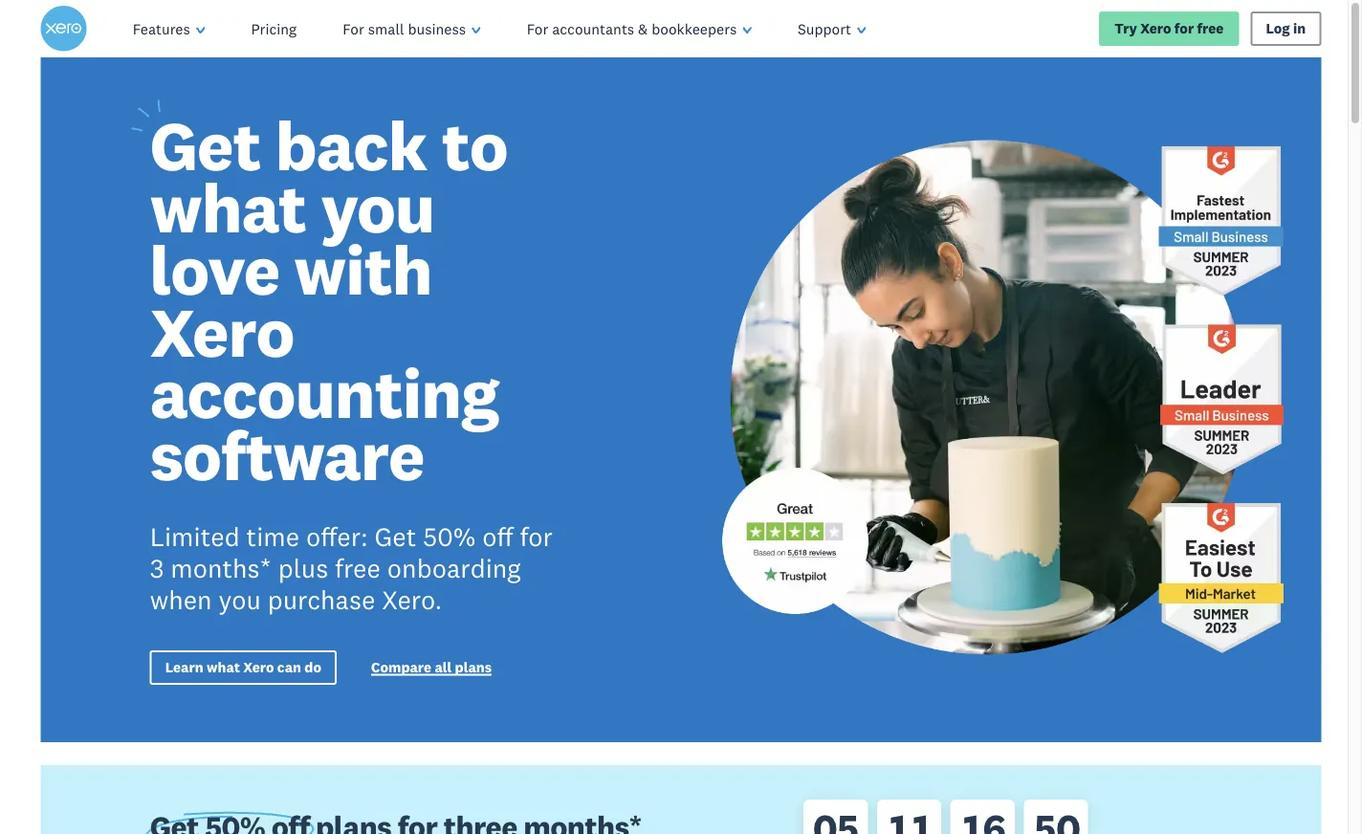 Task type: describe. For each thing, give the bounding box(es) containing it.
pricing
[[251, 19, 297, 38]]

limited
[[150, 520, 240, 553]]

back
[[275, 102, 427, 188]]

when
[[150, 584, 212, 617]]

business
[[408, 19, 466, 38]]

with
[[294, 226, 432, 312]]

what inside back to what you love with xero accounting software
[[150, 164, 306, 250]]

offer:
[[306, 520, 368, 553]]

plus
[[278, 552, 328, 585]]

software
[[150, 412, 424, 498]]

3
[[150, 552, 164, 585]]

&
[[638, 19, 648, 38]]

learn what xero can do
[[165, 659, 321, 677]]

onboarding
[[387, 552, 521, 585]]

log
[[1266, 20, 1290, 37]]

small
[[368, 19, 404, 38]]

back to what you love with xero accounting software
[[150, 102, 508, 498]]

for accountants & bookkeepers button
[[504, 0, 775, 57]]

all
[[435, 659, 452, 677]]

accountants
[[552, 19, 635, 38]]

do
[[305, 659, 321, 677]]

you inside limited time offer: get 50% off for 3 months* plus free onboarding when you purchase xero.
[[219, 584, 261, 617]]

time
[[246, 520, 300, 553]]

learn what xero can do link
[[150, 651, 337, 685]]

for accountants & bookkeepers
[[527, 19, 737, 38]]

for for for accountants & bookkeepers
[[527, 19, 548, 38]]

love
[[150, 226, 280, 312]]

2 vertical spatial xero
[[243, 659, 274, 677]]

for inside 'link'
[[1175, 20, 1194, 37]]



Task type: vqa. For each thing, say whether or not it's contained in the screenshot.
Video Player region
no



Task type: locate. For each thing, give the bounding box(es) containing it.
free inside 'link'
[[1197, 20, 1224, 37]]

try xero for free
[[1115, 20, 1224, 37]]

you inside back to what you love with xero accounting software
[[321, 164, 435, 250]]

compare all plans
[[371, 659, 492, 677]]

for right try
[[1175, 20, 1194, 37]]

what
[[150, 164, 306, 250], [207, 659, 240, 677]]

0 horizontal spatial for
[[343, 19, 364, 38]]

1 vertical spatial xero
[[150, 288, 294, 374]]

for right off
[[520, 520, 553, 553]]

to
[[442, 102, 508, 188]]

get inside limited time offer: get 50% off for 3 months* plus free onboarding when you purchase xero.
[[375, 520, 416, 553]]

1 for from the left
[[343, 19, 364, 38]]

compare
[[371, 659, 432, 677]]

xero homepage image
[[41, 6, 87, 52]]

months*
[[171, 552, 272, 585]]

learn
[[165, 659, 203, 677]]

0 vertical spatial you
[[321, 164, 435, 250]]

support button
[[775, 0, 889, 57]]

for small business button
[[320, 0, 504, 57]]

1 horizontal spatial for
[[1175, 20, 1194, 37]]

for left 'accountants'
[[527, 19, 548, 38]]

xero inside back to what you love with xero accounting software
[[150, 288, 294, 374]]

pricing link
[[228, 0, 320, 57]]

free right 'plus'
[[335, 552, 381, 585]]

05 days, 11 hours, 16 minutes and 50 seconds timer
[[804, 789, 1213, 834]]

1 vertical spatial free
[[335, 552, 381, 585]]

xero
[[1141, 20, 1172, 37], [150, 288, 294, 374], [243, 659, 274, 677]]

support
[[798, 19, 852, 38]]

for
[[1175, 20, 1194, 37], [520, 520, 553, 553]]

0 vertical spatial for
[[1175, 20, 1194, 37]]

1 horizontal spatial you
[[321, 164, 435, 250]]

limited time offer: get 50% off for 3 months* plus free onboarding when you purchase xero.
[[150, 520, 553, 617]]

log in link
[[1251, 11, 1322, 46]]

1 vertical spatial get
[[375, 520, 416, 553]]

accounting
[[150, 350, 499, 436]]

bookkeepers
[[652, 19, 737, 38]]

log in
[[1266, 20, 1306, 37]]

features button
[[110, 0, 228, 57]]

0 horizontal spatial free
[[335, 552, 381, 585]]

off
[[482, 520, 513, 553]]

in
[[1294, 20, 1306, 37]]

0 vertical spatial get
[[150, 102, 261, 188]]

free
[[1197, 20, 1224, 37], [335, 552, 381, 585]]

try xero for free link
[[1100, 11, 1239, 46]]

compare all plans link
[[371, 659, 492, 680]]

can
[[277, 659, 301, 677]]

0 vertical spatial what
[[150, 164, 306, 250]]

0 horizontal spatial for
[[520, 520, 553, 553]]

1 horizontal spatial free
[[1197, 20, 1224, 37]]

for inside limited time offer: get 50% off for 3 months* plus free onboarding when you purchase xero.
[[520, 520, 553, 553]]

0 horizontal spatial you
[[219, 584, 261, 617]]

get
[[150, 102, 261, 188], [375, 520, 416, 553]]

for left small
[[343, 19, 364, 38]]

1 vertical spatial for
[[520, 520, 553, 553]]

xero inside 'link'
[[1141, 20, 1172, 37]]

0 vertical spatial xero
[[1141, 20, 1172, 37]]

for small business
[[343, 19, 466, 38]]

try
[[1115, 20, 1138, 37]]

for for for small business
[[343, 19, 364, 38]]

2 for from the left
[[527, 19, 548, 38]]

features
[[133, 19, 190, 38]]

you
[[321, 164, 435, 250], [219, 584, 261, 617]]

free left log
[[1197, 20, 1224, 37]]

1 vertical spatial you
[[219, 584, 261, 617]]

free inside limited time offer: get 50% off for 3 months* plus free onboarding when you purchase xero.
[[335, 552, 381, 585]]

for
[[343, 19, 364, 38], [527, 19, 548, 38]]

0 vertical spatial free
[[1197, 20, 1224, 37]]

1 horizontal spatial for
[[527, 19, 548, 38]]

xero.
[[382, 584, 442, 617]]

purchase
[[268, 584, 375, 617]]

1 vertical spatial what
[[207, 659, 240, 677]]

0 horizontal spatial get
[[150, 102, 261, 188]]

plans
[[455, 659, 492, 677]]

a xero user decorating a cake with blue icing. social proof badges surrounding the circular image. image
[[695, 57, 1322, 743]]

50%
[[423, 520, 476, 553]]

1 horizontal spatial get
[[375, 520, 416, 553]]



